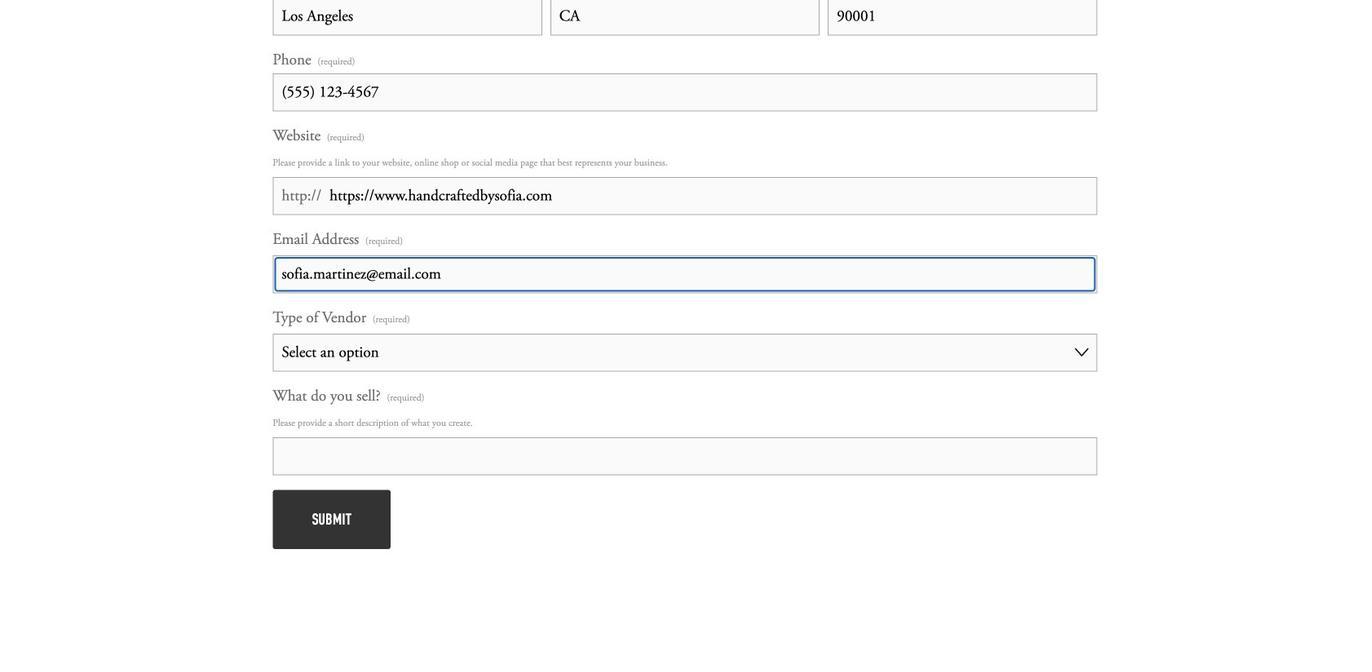 Task type: describe. For each thing, give the bounding box(es) containing it.
State text field
[[551, 0, 820, 35]]

City text field
[[273, 0, 542, 35]]



Task type: locate. For each thing, give the bounding box(es) containing it.
None text field
[[273, 73, 1098, 111]]

None text field
[[273, 177, 1098, 215], [273, 437, 1098, 475], [273, 177, 1098, 215], [273, 437, 1098, 475]]

None email field
[[273, 255, 1098, 293]]

ZIP Code text field
[[828, 0, 1098, 35]]



